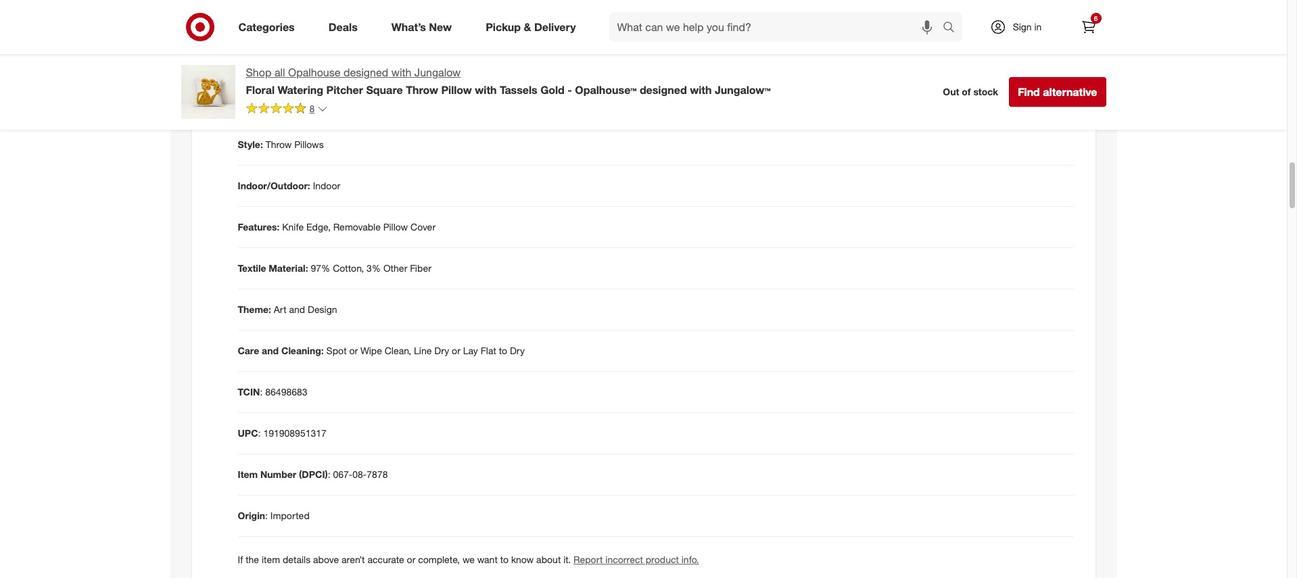 Task type: describe. For each thing, give the bounding box(es) containing it.
fabric name: plain weave
[[238, 98, 351, 109]]

report
[[574, 554, 603, 566]]

cover
[[411, 221, 436, 233]]

if
[[238, 554, 243, 566]]

067-
[[333, 469, 353, 480]]

cleaning:
[[282, 345, 324, 357]]

search button
[[937, 12, 969, 45]]

theme: art and design
[[238, 304, 337, 315]]

care
[[238, 345, 259, 357]]

shop
[[246, 66, 272, 79]]

it.
[[564, 554, 571, 566]]

0 horizontal spatial and
[[262, 345, 279, 357]]

wipe
[[361, 345, 382, 357]]

features: knife edge, removable pillow cover
[[238, 221, 436, 233]]

find alternative
[[1019, 85, 1098, 99]]

other
[[384, 263, 408, 274]]

find
[[1019, 85, 1041, 99]]

above
[[313, 554, 339, 566]]

zipper
[[302, 15, 329, 27]]

floral
[[246, 83, 275, 97]]

cotton,
[[333, 263, 364, 274]]

want
[[478, 554, 498, 566]]

alternative
[[1044, 85, 1098, 99]]

&
[[524, 20, 532, 34]]

fill material: 100% polyester
[[238, 56, 362, 68]]

item number (dpci) : 067-08-7878
[[238, 469, 388, 480]]

product
[[646, 554, 679, 566]]

info.
[[682, 554, 699, 566]]

art
[[274, 304, 287, 315]]

image of floral watering pitcher square throw pillow with tassels gold - opalhouse™ designed with jungalow™ image
[[181, 65, 235, 119]]

0 horizontal spatial pillow
[[384, 221, 408, 233]]

aren't
[[342, 554, 365, 566]]

pickup & delivery link
[[474, 12, 593, 42]]

2 horizontal spatial or
[[452, 345, 461, 357]]

0 vertical spatial designed
[[344, 66, 389, 79]]

incorrect
[[606, 554, 644, 566]]

indoor
[[313, 180, 341, 192]]

closure
[[238, 15, 273, 27]]

sign in
[[1013, 21, 1042, 32]]

style:
[[238, 139, 263, 150]]

100%
[[295, 56, 320, 68]]

material: for fill material:
[[253, 56, 293, 68]]

fill
[[238, 56, 251, 68]]

polyester
[[323, 56, 362, 68]]

theme:
[[238, 304, 271, 315]]

86498683
[[265, 386, 308, 398]]

fiber
[[410, 263, 432, 274]]

design
[[308, 304, 337, 315]]

lay
[[463, 345, 478, 357]]

1 vertical spatial to
[[501, 554, 509, 566]]

1 dry from the left
[[435, 345, 449, 357]]

material: for textile material:
[[269, 263, 308, 274]]

flat
[[481, 345, 497, 357]]

sign in link
[[979, 12, 1063, 42]]

What can we help you find? suggestions appear below search field
[[609, 12, 946, 42]]

knife
[[282, 221, 304, 233]]

(dpci)
[[299, 469, 328, 480]]

plain
[[300, 98, 321, 109]]

tcin : 86498683
[[238, 386, 308, 398]]

we
[[463, 554, 475, 566]]

sign
[[1013, 21, 1032, 32]]

191908951317
[[264, 428, 327, 439]]

opalhouse
[[288, 66, 341, 79]]

textile
[[238, 263, 266, 274]]

textile material: 97% cotton, 3% other fiber
[[238, 263, 432, 274]]

what's new
[[392, 20, 452, 34]]

line
[[414, 345, 432, 357]]

jungalow™
[[715, 83, 771, 97]]

search
[[937, 21, 969, 35]]

1 vertical spatial throw
[[266, 139, 292, 150]]

pillows
[[295, 139, 324, 150]]

1 vertical spatial designed
[[640, 83, 687, 97]]

about
[[537, 554, 561, 566]]

upc
[[238, 428, 258, 439]]

jungalow
[[415, 66, 461, 79]]

closure type: zipper
[[238, 15, 329, 27]]

pickup
[[486, 20, 521, 34]]

1 horizontal spatial or
[[407, 554, 416, 566]]



Task type: locate. For each thing, give the bounding box(es) containing it.
0 horizontal spatial designed
[[344, 66, 389, 79]]

97%
[[311, 263, 330, 274]]

or
[[349, 345, 358, 357], [452, 345, 461, 357], [407, 554, 416, 566]]

with
[[392, 66, 412, 79], [475, 83, 497, 97], [690, 83, 712, 97]]

categories
[[239, 20, 295, 34]]

dry right line
[[435, 345, 449, 357]]

1 horizontal spatial pillow
[[441, 83, 472, 97]]

0 vertical spatial to
[[499, 345, 508, 357]]

out
[[944, 86, 960, 98]]

complete,
[[418, 554, 460, 566]]

8
[[310, 103, 315, 114]]

pillow down jungalow
[[441, 83, 472, 97]]

0 horizontal spatial throw
[[266, 139, 292, 150]]

1 vertical spatial material:
[[269, 263, 308, 274]]

name:
[[269, 98, 297, 109]]

0 horizontal spatial with
[[392, 66, 412, 79]]

accurate
[[368, 554, 404, 566]]

watering
[[278, 83, 324, 97]]

and right care
[[262, 345, 279, 357]]

designed up square
[[344, 66, 389, 79]]

designed
[[344, 66, 389, 79], [640, 83, 687, 97]]

material:
[[253, 56, 293, 68], [269, 263, 308, 274]]

pitcher
[[327, 83, 363, 97]]

designed right opalhouse™
[[640, 83, 687, 97]]

: left 191908951317
[[258, 428, 261, 439]]

the
[[246, 554, 259, 566]]

know
[[512, 554, 534, 566]]

08-
[[353, 469, 367, 480]]

indoor/outdoor: indoor
[[238, 180, 341, 192]]

tassels
[[500, 83, 538, 97]]

categories link
[[227, 12, 312, 42]]

0 horizontal spatial or
[[349, 345, 358, 357]]

with left jungalow™
[[690, 83, 712, 97]]

material: right fill
[[253, 56, 293, 68]]

0 vertical spatial pillow
[[441, 83, 472, 97]]

number
[[261, 469, 297, 480]]

8 link
[[246, 102, 328, 118]]

pillow
[[441, 83, 472, 97], [384, 221, 408, 233]]

weave
[[323, 98, 351, 109]]

: for 86498683
[[260, 386, 263, 398]]

delivery
[[535, 20, 576, 34]]

if the item details above aren't accurate or complete, we want to know about it. report incorrect product info.
[[238, 554, 699, 566]]

throw
[[406, 83, 438, 97], [266, 139, 292, 150]]

: for imported
[[265, 510, 268, 522]]

out of stock
[[944, 86, 999, 98]]

deals link
[[317, 12, 375, 42]]

: for 191908951317
[[258, 428, 261, 439]]

what's new link
[[380, 12, 469, 42]]

: left 067-
[[328, 469, 331, 480]]

1 horizontal spatial dry
[[510, 345, 525, 357]]

origin
[[238, 510, 265, 522]]

origin : imported
[[238, 510, 310, 522]]

shop all opalhouse designed with jungalow floral watering pitcher square throw pillow with tassels gold - opalhouse™ designed with jungalow™
[[246, 66, 771, 97]]

removable
[[333, 221, 381, 233]]

gold
[[541, 83, 565, 97]]

dry
[[435, 345, 449, 357], [510, 345, 525, 357]]

item
[[262, 554, 280, 566]]

care and cleaning: spot or wipe clean, line dry or lay flat to dry
[[238, 345, 525, 357]]

: left imported
[[265, 510, 268, 522]]

find alternative button
[[1010, 77, 1107, 107]]

1 horizontal spatial designed
[[640, 83, 687, 97]]

report incorrect product info. button
[[574, 554, 699, 567]]

2 horizontal spatial with
[[690, 83, 712, 97]]

all
[[275, 66, 285, 79]]

throw inside shop all opalhouse designed with jungalow floral watering pitcher square throw pillow with tassels gold - opalhouse™ designed with jungalow™
[[406, 83, 438, 97]]

1 vertical spatial and
[[262, 345, 279, 357]]

type:
[[275, 15, 299, 27]]

or right spot
[[349, 345, 358, 357]]

0 vertical spatial and
[[289, 304, 305, 315]]

throw down jungalow
[[406, 83, 438, 97]]

6
[[1095, 14, 1098, 22]]

or left lay at the bottom left
[[452, 345, 461, 357]]

item
[[238, 469, 258, 480]]

: left the 86498683
[[260, 386, 263, 398]]

to right want on the left bottom
[[501, 554, 509, 566]]

edge,
[[307, 221, 331, 233]]

with left tassels
[[475, 83, 497, 97]]

pillow left cover
[[384, 221, 408, 233]]

throw right style:
[[266, 139, 292, 150]]

7878
[[367, 469, 388, 480]]

0 vertical spatial material:
[[253, 56, 293, 68]]

deals
[[329, 20, 358, 34]]

details
[[283, 554, 311, 566]]

opalhouse™
[[575, 83, 637, 97]]

-
[[568, 83, 572, 97]]

stock
[[974, 86, 999, 98]]

pickup & delivery
[[486, 20, 576, 34]]

material: left 97%
[[269, 263, 308, 274]]

what's
[[392, 20, 426, 34]]

pillow inside shop all opalhouse designed with jungalow floral watering pitcher square throw pillow with tassels gold - opalhouse™ designed with jungalow™
[[441, 83, 472, 97]]

and right art at the bottom of page
[[289, 304, 305, 315]]

with up square
[[392, 66, 412, 79]]

features:
[[238, 221, 280, 233]]

0 horizontal spatial dry
[[435, 345, 449, 357]]

imported
[[271, 510, 310, 522]]

1 horizontal spatial throw
[[406, 83, 438, 97]]

new
[[429, 20, 452, 34]]

:
[[260, 386, 263, 398], [258, 428, 261, 439], [328, 469, 331, 480], [265, 510, 268, 522]]

dry right flat
[[510, 345, 525, 357]]

1 horizontal spatial and
[[289, 304, 305, 315]]

2 dry from the left
[[510, 345, 525, 357]]

spot
[[327, 345, 347, 357]]

tcin
[[238, 386, 260, 398]]

0 vertical spatial throw
[[406, 83, 438, 97]]

clean,
[[385, 345, 412, 357]]

or right accurate
[[407, 554, 416, 566]]

3%
[[367, 263, 381, 274]]

1 vertical spatial pillow
[[384, 221, 408, 233]]

in
[[1035, 21, 1042, 32]]

indoor/outdoor:
[[238, 180, 310, 192]]

1 horizontal spatial with
[[475, 83, 497, 97]]

to right flat
[[499, 345, 508, 357]]



Task type: vqa. For each thing, say whether or not it's contained in the screenshot.
Booster inside DOWNY UNSTOPABLES IN- WASH FRESH SCENTED BOOSTER BEADS
no



